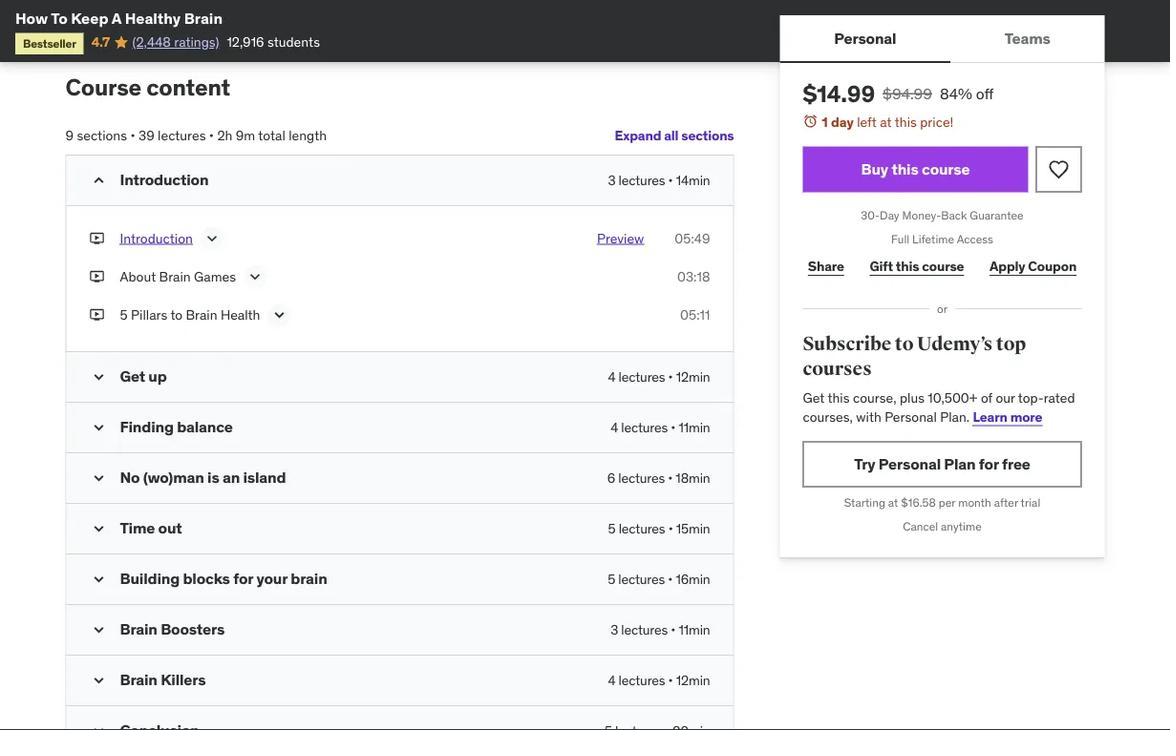 Task type: vqa. For each thing, say whether or not it's contained in the screenshot.


Task type: locate. For each thing, give the bounding box(es) containing it.
1 xsmall image from the top
[[89, 229, 105, 248]]

1 4 lectures • 12min from the top
[[608, 368, 710, 385]]

nasdaq image
[[82, 0, 192, 34]]

at right left
[[880, 113, 892, 130]]

show lecture description image right "health"
[[270, 306, 289, 325]]

xsmall image for preview
[[89, 229, 105, 248]]

0 vertical spatial show lecture description image
[[246, 267, 265, 287]]

course up 'back'
[[922, 160, 970, 179]]

0 vertical spatial 11min
[[679, 419, 710, 436]]

2 small image from the top
[[89, 368, 108, 387]]

show lecture description image for about brain games
[[246, 267, 265, 287]]

0 horizontal spatial sections
[[77, 127, 127, 144]]

full
[[891, 232, 910, 247]]

05:49
[[675, 230, 710, 247]]

to left "udemy's"
[[895, 333, 914, 356]]

0 vertical spatial 3
[[608, 171, 616, 189]]

4.7
[[91, 33, 110, 51]]

1 horizontal spatial get
[[803, 390, 825, 407]]

1 vertical spatial for
[[233, 569, 253, 589]]

bestseller
[[23, 36, 76, 51]]

small image
[[89, 418, 108, 437], [89, 469, 108, 488], [89, 520, 108, 539], [89, 621, 108, 640], [89, 672, 108, 691]]

1 horizontal spatial for
[[979, 455, 999, 474]]

introduction
[[120, 170, 209, 190], [120, 230, 193, 247]]

1 vertical spatial 4 lectures • 12min
[[608, 672, 710, 689]]

small image left time
[[89, 520, 108, 539]]

3 down 5 lectures • 16min
[[611, 621, 618, 639]]

1 11min from the top
[[679, 419, 710, 436]]

3 down expand
[[608, 171, 616, 189]]

4 lectures • 12min for brain killers
[[608, 672, 710, 689]]

for left your
[[233, 569, 253, 589]]

1 day left at this price!
[[822, 113, 954, 130]]

$14.99 $94.99 84% off
[[803, 79, 994, 108]]

pillars
[[131, 306, 167, 323]]

small image left brain killers
[[89, 672, 108, 691]]

lectures for time out
[[619, 520, 665, 537]]

1 vertical spatial 12min
[[676, 672, 710, 689]]

after
[[994, 496, 1018, 511]]

add to wishlist image
[[1048, 158, 1071, 181]]

0 vertical spatial for
[[979, 455, 999, 474]]

0 vertical spatial xsmall image
[[89, 229, 105, 248]]

xsmall image up xsmall icon at the left top
[[89, 267, 105, 286]]

2 sections from the left
[[77, 127, 127, 144]]

• up '4 lectures • 11min'
[[668, 368, 673, 385]]

this up the courses, in the bottom of the page
[[828, 390, 850, 407]]

12min down 3 lectures • 11min
[[676, 672, 710, 689]]

month
[[958, 496, 992, 511]]

brain killers
[[120, 671, 206, 690]]

students
[[268, 33, 320, 51]]

course inside button
[[922, 160, 970, 179]]

0 vertical spatial 12min
[[676, 368, 710, 385]]

money-
[[902, 208, 941, 223]]

0 horizontal spatial for
[[233, 569, 253, 589]]

3
[[608, 171, 616, 189], [611, 621, 618, 639]]

3 small image from the top
[[89, 570, 108, 589]]

small image
[[89, 171, 108, 190], [89, 368, 108, 387], [89, 570, 108, 589], [89, 722, 108, 731]]

1 vertical spatial personal
[[885, 408, 937, 426]]

4 lectures • 12min
[[608, 368, 710, 385], [608, 672, 710, 689]]

day
[[880, 208, 900, 223]]

5 left pillars
[[120, 306, 128, 323]]

1 sections from the left
[[681, 127, 734, 144]]

2 xsmall image from the top
[[89, 267, 105, 286]]

4 lectures • 11min
[[611, 419, 710, 436]]

1 small image from the top
[[89, 171, 108, 190]]

get
[[120, 367, 145, 386], [803, 390, 825, 407]]

lectures down 5 lectures • 16min
[[621, 621, 668, 639]]

1 vertical spatial 3
[[611, 621, 618, 639]]

xsmall image left introduction button
[[89, 229, 105, 248]]

price!
[[920, 113, 954, 130]]

personal inside get this course, plus 10,500+ of our top-rated courses, with personal plan.
[[885, 408, 937, 426]]

lectures up '4 lectures • 11min'
[[619, 368, 665, 385]]

•
[[130, 127, 135, 144], [209, 127, 214, 144], [668, 171, 673, 189], [668, 368, 673, 385], [671, 419, 676, 436], [668, 470, 673, 487], [668, 520, 673, 537], [668, 571, 673, 588], [671, 621, 676, 639], [668, 672, 673, 689]]

0 horizontal spatial get
[[120, 367, 145, 386]]

11min up "18min"
[[679, 419, 710, 436]]

health
[[221, 306, 260, 323]]

• left 14min
[[668, 171, 673, 189]]

• down 3 lectures • 11min
[[668, 672, 673, 689]]

3 for introduction
[[608, 171, 616, 189]]

0 vertical spatial 4
[[608, 368, 616, 385]]

0 vertical spatial personal
[[834, 28, 897, 48]]

trial
[[1021, 496, 1041, 511]]

4
[[608, 368, 616, 385], [611, 419, 618, 436], [608, 672, 616, 689]]

small image for brain boosters
[[89, 621, 108, 640]]

2 vertical spatial 4
[[608, 672, 616, 689]]

lectures down expand
[[619, 171, 665, 189]]

5 for building blocks for your brain
[[608, 571, 615, 588]]

1 vertical spatial 4
[[611, 419, 618, 436]]

• up 6 lectures • 18min
[[671, 419, 676, 436]]

small image for brain killers
[[89, 672, 108, 691]]

1 vertical spatial 11min
[[679, 621, 710, 639]]

0 vertical spatial get
[[120, 367, 145, 386]]

4 lectures • 12min down 3 lectures • 11min
[[608, 672, 710, 689]]

about brain games
[[120, 268, 236, 285]]

0 vertical spatial to
[[170, 306, 183, 323]]

small image left the no
[[89, 469, 108, 488]]

this right gift
[[896, 258, 920, 275]]

at left $16.58
[[888, 496, 898, 511]]

buy
[[861, 160, 889, 179]]

small image left brain boosters
[[89, 621, 108, 640]]

4 small image from the top
[[89, 621, 108, 640]]

for inside 'link'
[[979, 455, 999, 474]]

12min for brain killers
[[676, 672, 710, 689]]

2h 9m
[[217, 127, 255, 144]]

small image left finding
[[89, 418, 108, 437]]

5 small image from the top
[[89, 672, 108, 691]]

preview
[[597, 230, 644, 247]]

11min down 16min
[[679, 621, 710, 639]]

buy this course button
[[803, 147, 1029, 193]]

• left "18min"
[[668, 470, 673, 487]]

to
[[51, 8, 68, 28]]

lectures for get up
[[619, 368, 665, 385]]

0 vertical spatial at
[[880, 113, 892, 130]]

1 horizontal spatial sections
[[681, 127, 734, 144]]

gift this course
[[870, 258, 964, 275]]

4 down 3 lectures • 11min
[[608, 672, 616, 689]]

get for get up
[[120, 367, 145, 386]]

4 for finding balance
[[611, 419, 618, 436]]

lectures left the 15min at right bottom
[[619, 520, 665, 537]]

introduction up about
[[120, 230, 193, 247]]

1 vertical spatial to
[[895, 333, 914, 356]]

1 vertical spatial show lecture description image
[[270, 306, 289, 325]]

personal down plus
[[885, 408, 937, 426]]

0 vertical spatial 4 lectures • 12min
[[608, 368, 710, 385]]

course for gift this course
[[922, 258, 964, 275]]

lectures up 6 lectures • 18min
[[621, 419, 668, 436]]

of
[[981, 390, 993, 407]]

05:11
[[680, 306, 710, 323]]

apply
[[990, 258, 1026, 275]]

lectures right 6
[[618, 470, 665, 487]]

(2,448 ratings)
[[132, 33, 219, 51]]

brain
[[184, 8, 223, 28], [159, 268, 191, 285], [186, 306, 217, 323], [120, 620, 157, 640], [120, 671, 157, 690]]

to right pillars
[[170, 306, 183, 323]]

2 4 lectures • 12min from the top
[[608, 672, 710, 689]]

at inside starting at $16.58 per month after trial cancel anytime
[[888, 496, 898, 511]]

introduction down 39
[[120, 170, 209, 190]]

personal up $14.99
[[834, 28, 897, 48]]

2 11min from the top
[[679, 621, 710, 639]]

4 up 6
[[611, 419, 618, 436]]

time
[[120, 519, 155, 538]]

course down lifetime
[[922, 258, 964, 275]]

4 lectures • 12min up '4 lectures • 11min'
[[608, 368, 710, 385]]

1 vertical spatial 5
[[608, 520, 616, 537]]

ratings)
[[174, 33, 219, 51]]

2 12min from the top
[[676, 672, 710, 689]]

course for buy this course
[[922, 160, 970, 179]]

for left the free
[[979, 455, 999, 474]]

small image for time out
[[89, 520, 108, 539]]

5 down 5 lectures • 15min
[[608, 571, 615, 588]]

10,500+
[[928, 390, 978, 407]]

is
[[207, 468, 219, 488]]

1 vertical spatial course
[[922, 258, 964, 275]]

show lecture description image
[[246, 267, 265, 287], [270, 306, 289, 325]]

11min for brain boosters
[[679, 621, 710, 639]]

• for get up
[[668, 368, 673, 385]]

$94.99
[[883, 84, 933, 103]]

4 for brain killers
[[608, 672, 616, 689]]

5
[[120, 306, 128, 323], [608, 520, 616, 537], [608, 571, 615, 588]]

get left up
[[120, 367, 145, 386]]

expand
[[615, 127, 661, 144]]

brain down building at the left of page
[[120, 620, 157, 640]]

learn more
[[973, 408, 1043, 426]]

1 12min from the top
[[676, 368, 710, 385]]

lectures down 3 lectures • 11min
[[619, 672, 665, 689]]

building
[[120, 569, 180, 589]]

(wo)man
[[143, 468, 204, 488]]

this for get
[[828, 390, 850, 407]]

about
[[120, 268, 156, 285]]

2 vertical spatial personal
[[879, 455, 941, 474]]

• for no (wo)man is an island
[[668, 470, 673, 487]]

killers
[[161, 671, 206, 690]]

12,916 students
[[227, 33, 320, 51]]

2 small image from the top
[[89, 469, 108, 488]]

12min for get up
[[676, 368, 710, 385]]

this down $94.99 at the top of page
[[895, 113, 917, 130]]

at
[[880, 113, 892, 130], [888, 496, 898, 511]]

lectures
[[158, 127, 206, 144], [619, 171, 665, 189], [619, 368, 665, 385], [621, 419, 668, 436], [618, 470, 665, 487], [619, 520, 665, 537], [618, 571, 665, 588], [621, 621, 668, 639], [619, 672, 665, 689]]

all
[[664, 127, 679, 144]]

sections right 9
[[77, 127, 127, 144]]

how to keep a healthy brain
[[15, 8, 223, 28]]

11min for finding balance
[[679, 419, 710, 436]]

84%
[[940, 84, 973, 103]]

plus
[[900, 390, 925, 407]]

12min up '4 lectures • 11min'
[[676, 368, 710, 385]]

introduction button
[[120, 229, 193, 252]]

0 horizontal spatial show lecture description image
[[246, 267, 265, 287]]

personal
[[834, 28, 897, 48], [885, 408, 937, 426], [879, 455, 941, 474]]

• left the 15min at right bottom
[[668, 520, 673, 537]]

• left 16min
[[668, 571, 673, 588]]

lectures for finding balance
[[621, 419, 668, 436]]

get up the courses, in the bottom of the page
[[803, 390, 825, 407]]

this right buy
[[892, 160, 919, 179]]

1 horizontal spatial show lecture description image
[[270, 306, 289, 325]]

learn
[[973, 408, 1008, 426]]

1 vertical spatial xsmall image
[[89, 267, 105, 286]]

personal up $16.58
[[879, 455, 941, 474]]

3 small image from the top
[[89, 520, 108, 539]]

for
[[979, 455, 999, 474], [233, 569, 253, 589]]

1 horizontal spatial to
[[895, 333, 914, 356]]

• down 5 lectures • 16min
[[671, 621, 676, 639]]

5 down 6
[[608, 520, 616, 537]]

alarm image
[[803, 114, 818, 129]]

xsmall image
[[89, 229, 105, 248], [89, 267, 105, 286]]

apply coupon button
[[985, 248, 1082, 286]]

brain left "health"
[[186, 306, 217, 323]]

get inside get this course, plus 10,500+ of our top-rated courses, with personal plan.
[[803, 390, 825, 407]]

this inside button
[[892, 160, 919, 179]]

sections right all
[[681, 127, 734, 144]]

show lecture description image right games
[[246, 267, 265, 287]]

with
[[856, 408, 882, 426]]

1 vertical spatial introduction
[[120, 230, 193, 247]]

show lecture description image
[[202, 229, 222, 248]]

teams button
[[951, 15, 1105, 61]]

4 up '4 lectures • 11min'
[[608, 368, 616, 385]]

2 vertical spatial 5
[[608, 571, 615, 588]]

0 vertical spatial course
[[922, 160, 970, 179]]

finding balance
[[120, 417, 233, 437]]

small image for building blocks for your brain
[[89, 570, 108, 589]]

1 small image from the top
[[89, 418, 108, 437]]

1 vertical spatial get
[[803, 390, 825, 407]]

an
[[223, 468, 240, 488]]

1 vertical spatial at
[[888, 496, 898, 511]]

lectures left 16min
[[618, 571, 665, 588]]

18min
[[676, 470, 710, 487]]

share
[[808, 258, 844, 275]]

tab list
[[780, 15, 1105, 63]]

• left 2h 9m
[[209, 127, 214, 144]]

this inside get this course, plus 10,500+ of our top-rated courses, with personal plan.
[[828, 390, 850, 407]]

xsmall image
[[89, 306, 105, 324]]

our
[[996, 390, 1015, 407]]

0 vertical spatial introduction
[[120, 170, 209, 190]]



Task type: describe. For each thing, give the bounding box(es) containing it.
coupon
[[1028, 258, 1077, 275]]

top
[[996, 333, 1026, 356]]

$16.58
[[901, 496, 936, 511]]

get for get this course, plus 10,500+ of our top-rated courses, with personal plan.
[[803, 390, 825, 407]]

small image for no (wo)man is an island
[[89, 469, 108, 488]]

4 lectures • 12min for get up
[[608, 368, 710, 385]]

try
[[854, 455, 876, 474]]

cancel
[[903, 520, 938, 534]]

off
[[976, 84, 994, 103]]

free
[[1002, 455, 1031, 474]]

lifetime
[[913, 232, 955, 247]]

6 lectures • 18min
[[607, 470, 710, 487]]

3 for brain boosters
[[611, 621, 618, 639]]

how
[[15, 8, 48, 28]]

1
[[822, 113, 828, 130]]

4 small image from the top
[[89, 722, 108, 731]]

• for building blocks for your brain
[[668, 571, 673, 588]]

• for time out
[[668, 520, 673, 537]]

learn more link
[[973, 408, 1043, 426]]

your
[[256, 569, 287, 589]]

3 lectures • 14min
[[608, 171, 710, 189]]

up
[[148, 367, 167, 386]]

3 lectures • 11min
[[611, 621, 710, 639]]

blocks
[[183, 569, 230, 589]]

a
[[112, 8, 121, 28]]

small image for introduction
[[89, 171, 108, 190]]

• for brain killers
[[668, 672, 673, 689]]

sections inside dropdown button
[[681, 127, 734, 144]]

guarantee
[[970, 208, 1024, 223]]

rated
[[1044, 390, 1075, 407]]

lectures for building blocks for your brain
[[618, 571, 665, 588]]

course content
[[65, 73, 230, 101]]

to inside subscribe to udemy's top courses
[[895, 333, 914, 356]]

plan.
[[940, 408, 970, 426]]

plan
[[944, 455, 976, 474]]

brain
[[291, 569, 327, 589]]

6
[[607, 470, 615, 487]]

• for introduction
[[668, 171, 673, 189]]

get up
[[120, 367, 167, 386]]

teams
[[1005, 28, 1051, 48]]

boosters
[[161, 620, 225, 640]]

small image for get up
[[89, 368, 108, 387]]

• for brain boosters
[[671, 621, 676, 639]]

brain left killers
[[120, 671, 157, 690]]

starting
[[844, 496, 886, 511]]

apply coupon
[[990, 258, 1077, 275]]

$14.99
[[803, 79, 875, 108]]

no (wo)man is an island
[[120, 468, 286, 488]]

15min
[[676, 520, 710, 537]]

16min
[[676, 571, 710, 588]]

more
[[1010, 408, 1043, 426]]

2 introduction from the top
[[120, 230, 193, 247]]

lectures for introduction
[[619, 171, 665, 189]]

brain right about
[[159, 268, 191, 285]]

39
[[139, 127, 154, 144]]

out
[[158, 519, 182, 538]]

5 for time out
[[608, 520, 616, 537]]

brain up ratings)
[[184, 8, 223, 28]]

30-day money-back guarantee full lifetime access
[[861, 208, 1024, 247]]

small image for finding balance
[[89, 418, 108, 437]]

length
[[289, 127, 327, 144]]

building blocks for your brain
[[120, 569, 327, 589]]

lectures for brain boosters
[[621, 621, 668, 639]]

this for buy
[[892, 160, 919, 179]]

(2,448
[[132, 33, 171, 51]]

brain boosters
[[120, 620, 225, 640]]

xsmall image for 03:18
[[89, 267, 105, 286]]

0 horizontal spatial to
[[170, 306, 183, 323]]

14min
[[676, 171, 710, 189]]

9 sections • 39 lectures • 2h 9m total length
[[65, 127, 327, 144]]

lectures for brain killers
[[619, 672, 665, 689]]

island
[[243, 468, 286, 488]]

expand all sections
[[615, 127, 734, 144]]

udemy's
[[917, 333, 993, 356]]

30-
[[861, 208, 880, 223]]

course,
[[853, 390, 897, 407]]

• left 39
[[130, 127, 135, 144]]

volkswagen image
[[242, 0, 284, 34]]

12,916
[[227, 33, 264, 51]]

tab list containing personal
[[780, 15, 1105, 63]]

03:18
[[677, 268, 710, 285]]

courses,
[[803, 408, 853, 426]]

try personal plan for free link
[[803, 442, 1082, 488]]

left
[[857, 113, 877, 130]]

try personal plan for free
[[854, 455, 1031, 474]]

expand all sections button
[[615, 116, 734, 155]]

show lecture description image for 5 pillars to brain health
[[270, 306, 289, 325]]

personal button
[[780, 15, 951, 61]]

1 introduction from the top
[[120, 170, 209, 190]]

balance
[[177, 417, 233, 437]]

lectures for no (wo)man is an island
[[618, 470, 665, 487]]

top-
[[1018, 390, 1044, 407]]

buy this course
[[861, 160, 970, 179]]

per
[[939, 496, 956, 511]]

personal inside 'link'
[[879, 455, 941, 474]]

course
[[65, 73, 141, 101]]

5 lectures • 15min
[[608, 520, 710, 537]]

4 for get up
[[608, 368, 616, 385]]

total
[[258, 127, 285, 144]]

no
[[120, 468, 140, 488]]

gift this course link
[[865, 248, 969, 286]]

back
[[941, 208, 967, 223]]

• for finding balance
[[671, 419, 676, 436]]

lectures right 39
[[158, 127, 206, 144]]

personal inside button
[[834, 28, 897, 48]]

subscribe to udemy's top courses
[[803, 333, 1026, 381]]

0 vertical spatial 5
[[120, 306, 128, 323]]

keep
[[71, 8, 108, 28]]

starting at $16.58 per month after trial cancel anytime
[[844, 496, 1041, 534]]

this for gift
[[896, 258, 920, 275]]



